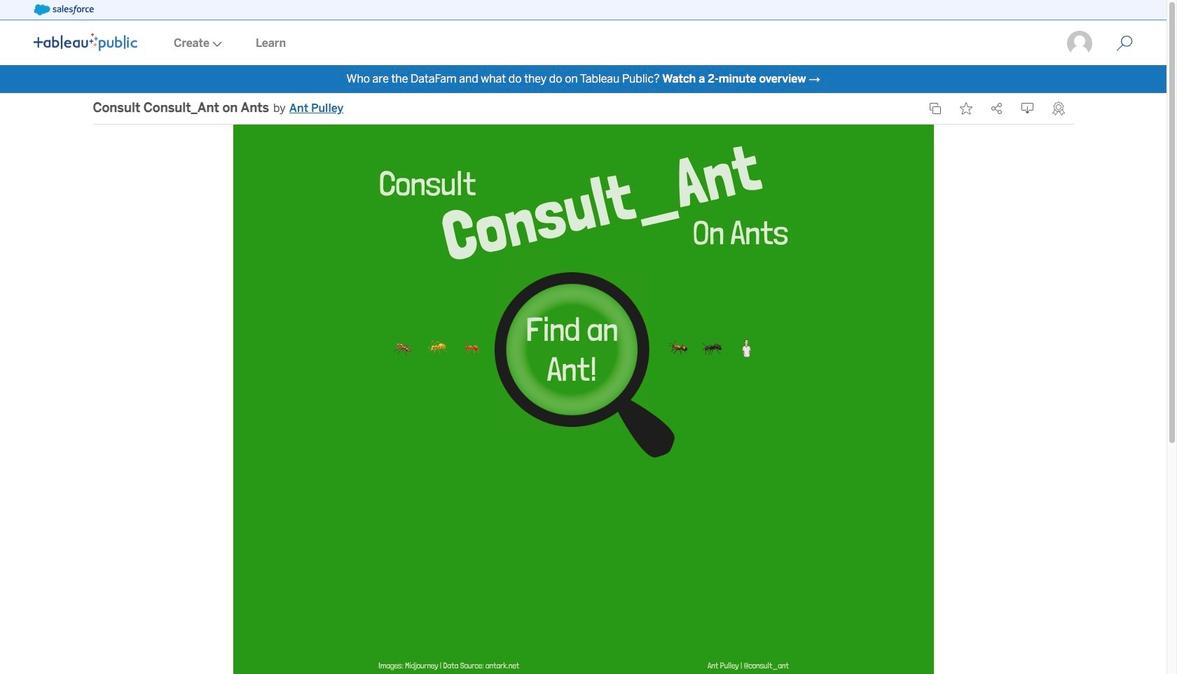 Task type: describe. For each thing, give the bounding box(es) containing it.
logo image
[[34, 33, 137, 51]]

favorite button image
[[960, 102, 972, 115]]

go to search image
[[1099, 35, 1150, 52]]

create image
[[210, 41, 222, 47]]

make a copy image
[[929, 102, 941, 115]]

tara.schultz image
[[1066, 29, 1094, 57]]



Task type: vqa. For each thing, say whether or not it's contained in the screenshot.
Nominate for Viz of the Day icon
yes



Task type: locate. For each thing, give the bounding box(es) containing it.
nominate for viz of the day image
[[1052, 102, 1065, 116]]

salesforce logo image
[[34, 4, 94, 15]]



